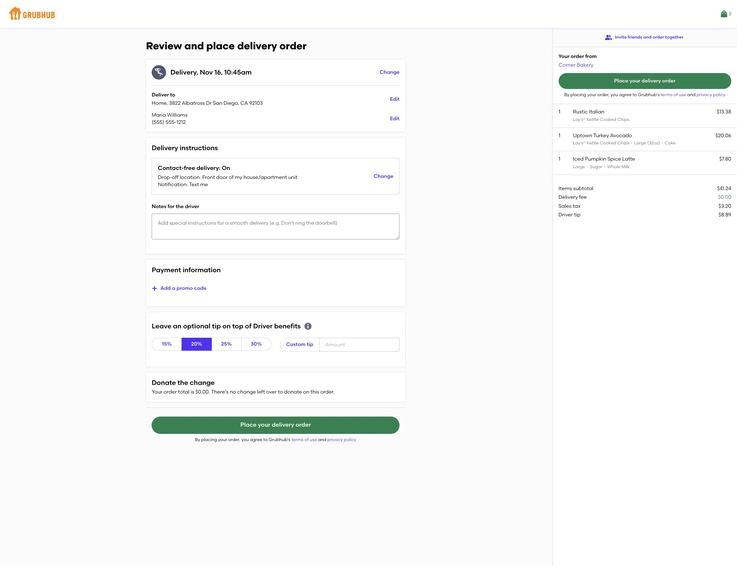 Task type: describe. For each thing, give the bounding box(es) containing it.
∙ left sugar
[[587, 164, 589, 169]]

1212
[[177, 119, 186, 125]]

optional
[[183, 322, 211, 331]]

your inside "your order from corner bakery"
[[559, 53, 570, 59]]

edit for deliver to home , 3822 albatross dr san diego , ca 92103
[[390, 96, 400, 102]]

terms for the top terms of use link
[[661, 92, 673, 97]]

sales
[[559, 203, 572, 209]]

20% button
[[182, 338, 212, 351]]

notes for the driver
[[152, 204, 199, 210]]

pumpkin
[[585, 156, 607, 162]]

turkey
[[594, 133, 609, 139]]

0 horizontal spatial terms of use link
[[292, 438, 318, 443]]

invite
[[615, 35, 627, 40]]

1 horizontal spatial ,
[[197, 68, 198, 76]]

nov
[[200, 68, 213, 76]]

1 horizontal spatial svg image
[[304, 322, 312, 331]]

kettle for turkey
[[587, 141, 599, 146]]

0 horizontal spatial order,
[[228, 438, 240, 443]]

delivery for delivery fee
[[559, 194, 578, 201]]

place your delivery order button for the leftmost terms of use link
[[152, 417, 400, 434]]

place your delivery order button for the top terms of use link
[[559, 73, 732, 89]]

my
[[235, 174, 243, 181]]

1 vertical spatial use
[[310, 438, 317, 443]]

free
[[184, 165, 195, 172]]

delivery up 10:45am
[[237, 40, 277, 52]]

spice
[[608, 156, 622, 162]]

change button for nov 16, 10:45am
[[380, 66, 400, 79]]

0 vertical spatial place your delivery order
[[615, 78, 676, 84]]

the inside "donate the change your order total is $0.00. there's no change left over to donate on this order."
[[178, 379, 188, 387]]

williams
[[167, 112, 188, 118]]

place for the leftmost terms of use link
[[241, 422, 257, 429]]

edit for maria williams (555) 555-1212
[[390, 116, 400, 122]]

deliver to home , 3822 albatross dr san diego , ca 92103
[[152, 92, 263, 106]]

0 horizontal spatial ,
[[167, 100, 168, 106]]

$20.06
[[716, 133, 732, 139]]

information
[[183, 266, 221, 274]]

milk
[[622, 164, 630, 169]]

1 horizontal spatial grubhub's
[[638, 92, 660, 97]]

unit
[[288, 174, 298, 181]]

1 horizontal spatial driver
[[559, 212, 573, 218]]

rustic italian
[[573, 109, 605, 115]]

3822
[[169, 100, 181, 106]]

driver
[[185, 204, 199, 210]]

∙ left coke
[[662, 141, 664, 146]]

25%
[[221, 341, 232, 348]]

items
[[559, 186, 572, 192]]

change for drop-off location:
[[374, 173, 394, 179]]

25% button
[[212, 338, 242, 351]]

add
[[161, 285, 171, 292]]

deliver
[[152, 92, 169, 98]]

albatross
[[182, 100, 205, 106]]

privacy policy link for the leftmost terms of use link
[[328, 438, 357, 443]]

$0.00
[[719, 194, 732, 201]]

(555)
[[152, 119, 164, 125]]

1 vertical spatial place your delivery order
[[241, 422, 311, 429]]

0 vertical spatial change
[[190, 379, 215, 387]]

text
[[189, 182, 199, 188]]

92103
[[249, 100, 263, 106]]

corner
[[559, 62, 576, 68]]

your inside "donate the change your order total is $0.00. there's no change left over to donate on this order."
[[152, 389, 163, 396]]

corner bakery link
[[559, 62, 594, 68]]

1 for uptown turkey avocado
[[559, 133, 561, 139]]

payment information
[[152, 266, 221, 274]]

review and place delivery order
[[146, 40, 307, 52]]

dr
[[206, 100, 212, 106]]

an
[[173, 322, 182, 331]]

san
[[213, 100, 222, 106]]

invite friends and order together
[[615, 35, 684, 40]]

30% button
[[241, 338, 272, 351]]

off
[[172, 174, 179, 181]]

agree for the top terms of use link
[[620, 92, 632, 97]]

avocado
[[611, 133, 633, 139]]

tax
[[573, 203, 581, 209]]

lay's® for uptown
[[573, 141, 586, 146]]

iced
[[573, 156, 584, 162]]

maria williams (555) 555-1212
[[152, 112, 188, 125]]

donate
[[284, 389, 302, 396]]

house/apartment
[[244, 174, 287, 181]]

donate
[[152, 379, 176, 387]]

svg image inside add a promo code button
[[152, 286, 158, 292]]

notes
[[152, 204, 166, 210]]

$8.89
[[719, 212, 732, 218]]

1 vertical spatial you
[[242, 438, 249, 443]]

coke
[[665, 141, 676, 146]]

16,
[[215, 68, 223, 76]]

no
[[230, 389, 236, 396]]

cooked for turkey
[[600, 141, 617, 146]]

0 horizontal spatial driver
[[253, 322, 273, 331]]

this
[[311, 389, 319, 396]]

instructions
[[180, 144, 218, 152]]

delivery down 'donate'
[[272, 422, 294, 429]]

delivery icon image
[[152, 65, 166, 80]]

left
[[257, 389, 265, 396]]

custom tip button
[[280, 338, 320, 352]]

order inside "your order from corner bakery"
[[571, 53, 585, 59]]

0 horizontal spatial grubhub's
[[269, 438, 291, 443]]

custom
[[286, 342, 306, 348]]

italian
[[589, 109, 605, 115]]

friends
[[628, 35, 643, 40]]

0 vertical spatial terms of use link
[[661, 92, 688, 97]]

Notes for the driver text field
[[152, 214, 400, 240]]

$41.24
[[718, 186, 732, 192]]

on
[[222, 165, 230, 172]]

door
[[216, 174, 228, 181]]

promo
[[177, 285, 193, 292]]

total
[[178, 389, 190, 396]]

0 vertical spatial the
[[176, 204, 184, 210]]

placing for place your delivery order button for the top terms of use link
[[571, 92, 587, 97]]

invite friends and order together button
[[605, 31, 684, 44]]

chips for uptown turkey avocado
[[618, 141, 630, 146]]

1 for rustic italian
[[559, 109, 561, 115]]

$7.80 large ∙ sugar ∙ whole milk
[[573, 156, 732, 169]]

kettle for italian
[[587, 117, 599, 122]]



Task type: vqa. For each thing, say whether or not it's contained in the screenshot.


Task type: locate. For each thing, give the bounding box(es) containing it.
place your delivery order up the $13.38 lay's® kettle cooked chips
[[615, 78, 676, 84]]

0 vertical spatial you
[[611, 92, 619, 97]]

tip right custom
[[307, 342, 314, 348]]

0 vertical spatial 1
[[559, 109, 561, 115]]

1 vertical spatial 1
[[559, 133, 561, 139]]

people icon image
[[605, 34, 613, 41]]

cooked inside $20.06 lay's® kettle cooked chips ∙ large (32oz) ∙ coke
[[600, 141, 617, 146]]

privacy policy link
[[697, 92, 726, 97], [328, 438, 357, 443]]

1 vertical spatial privacy policy link
[[328, 438, 357, 443]]

change
[[380, 69, 400, 75], [374, 173, 394, 179]]

1 horizontal spatial place
[[615, 78, 629, 84]]

code
[[194, 285, 207, 292]]

0 horizontal spatial by placing your order, you agree to grubhub's terms of use and privacy policy
[[195, 438, 357, 443]]

tip down tax
[[574, 212, 581, 218]]

change
[[190, 379, 215, 387], [237, 389, 256, 396]]

1 vertical spatial cooked
[[600, 141, 617, 146]]

0 vertical spatial edit button
[[390, 93, 400, 106]]

whole
[[608, 164, 621, 169]]

order inside "donate the change your order total is $0.00. there's no change left over to donate on this order."
[[164, 389, 177, 396]]

order inside button
[[653, 35, 665, 40]]

sales tax
[[559, 203, 581, 209]]

0 horizontal spatial large
[[573, 164, 586, 169]]

0 horizontal spatial place your delivery order button
[[152, 417, 400, 434]]

1 vertical spatial policy
[[344, 438, 357, 443]]

0 vertical spatial delivery
[[152, 144, 178, 152]]

the up total
[[178, 379, 188, 387]]

3 button
[[720, 8, 732, 21]]

1 vertical spatial place
[[241, 422, 257, 429]]

delivery up front
[[197, 165, 219, 172]]

0 vertical spatial your
[[559, 53, 570, 59]]

555-
[[166, 119, 177, 125]]

to inside "donate the change your order total is $0.00. there's no change left over to donate on this order."
[[278, 389, 283, 396]]

privacy for privacy policy link related to the top terms of use link
[[697, 92, 713, 97]]

2 chips from the top
[[618, 141, 630, 146]]

, left 3822
[[167, 100, 168, 106]]

15% button
[[152, 338, 182, 351]]

kettle down "turkey"
[[587, 141, 599, 146]]

your up corner
[[559, 53, 570, 59]]

on left top
[[223, 322, 231, 331]]

chips up avocado
[[618, 117, 630, 122]]

1 vertical spatial large
[[573, 164, 586, 169]]

3 1 from the top
[[559, 156, 561, 162]]

privacy policy link for the top terms of use link
[[697, 92, 726, 97]]

delivery instructions
[[152, 144, 218, 152]]

1 for iced pumpkin spice latte
[[559, 156, 561, 162]]

1 vertical spatial order,
[[228, 438, 240, 443]]

1 horizontal spatial agree
[[620, 92, 632, 97]]

0 vertical spatial kettle
[[587, 117, 599, 122]]

0 horizontal spatial delivery
[[152, 144, 178, 152]]

chips inside $20.06 lay's® kettle cooked chips ∙ large (32oz) ∙ coke
[[618, 141, 630, 146]]

1 horizontal spatial by placing your order, you agree to grubhub's terms of use and privacy policy
[[565, 92, 726, 97]]

0 vertical spatial place
[[615, 78, 629, 84]]

2 kettle from the top
[[587, 141, 599, 146]]

lay's® for rustic
[[573, 117, 586, 122]]

benefits
[[274, 322, 301, 331]]

0 vertical spatial large
[[635, 141, 647, 146]]

1 vertical spatial kettle
[[587, 141, 599, 146]]

a
[[172, 285, 175, 292]]

2 vertical spatial tip
[[307, 342, 314, 348]]

by placing your order, you agree to grubhub's terms of use and privacy policy for the leftmost terms of use link
[[195, 438, 357, 443]]

delivery , nov 16, 10:45am
[[171, 68, 252, 76]]

$20.06 lay's® kettle cooked chips ∙ large (32oz) ∙ coke
[[573, 133, 732, 146]]

privacy
[[697, 92, 713, 97], [328, 438, 343, 443]]

delivery up contact-
[[152, 144, 178, 152]]

10:45am
[[224, 68, 252, 76]]

edit button for maria williams (555) 555-1212
[[390, 112, 400, 125]]

you
[[611, 92, 619, 97], [242, 438, 249, 443]]

1 vertical spatial agree
[[250, 438, 262, 443]]

1 vertical spatial svg image
[[304, 322, 312, 331]]

0 vertical spatial lay's®
[[573, 117, 586, 122]]

delivery up the $13.38 lay's® kettle cooked chips
[[642, 78, 662, 84]]

0 vertical spatial privacy
[[697, 92, 713, 97]]

by for place your delivery order button related to the leftmost terms of use link
[[195, 438, 200, 443]]

driver tip
[[559, 212, 581, 218]]

chips inside the $13.38 lay's® kettle cooked chips
[[618, 117, 630, 122]]

tip for custom tip
[[307, 342, 314, 348]]

1 vertical spatial change button
[[374, 170, 394, 183]]

leave
[[152, 322, 172, 331]]

me
[[200, 182, 208, 188]]

1 vertical spatial delivery
[[559, 194, 578, 201]]

drop-
[[158, 174, 172, 181]]

0 vertical spatial terms
[[661, 92, 673, 97]]

0 vertical spatial driver
[[559, 212, 573, 218]]

1 vertical spatial by
[[195, 438, 200, 443]]

1 horizontal spatial tip
[[307, 342, 314, 348]]

1 cooked from the top
[[600, 117, 617, 122]]

ca
[[241, 100, 248, 106]]

20%
[[191, 341, 202, 348]]

policy for privacy policy link corresponding to the leftmost terms of use link
[[344, 438, 357, 443]]

by for place your delivery order button for the top terms of use link
[[565, 92, 570, 97]]

diego
[[224, 100, 238, 106]]

tip for driver tip
[[574, 212, 581, 218]]

2 horizontal spatial tip
[[574, 212, 581, 218]]

large down iced
[[573, 164, 586, 169]]

change right no
[[237, 389, 256, 396]]

cooked down uptown turkey avocado
[[600, 141, 617, 146]]

0 horizontal spatial policy
[[344, 438, 357, 443]]

your
[[559, 53, 570, 59], [152, 389, 163, 396]]

on inside "donate the change your order total is $0.00. there's no change left over to donate on this order."
[[303, 389, 310, 396]]

15%
[[162, 341, 172, 348]]

placing for place your delivery order button related to the leftmost terms of use link
[[201, 438, 217, 443]]

agree for the leftmost terms of use link
[[250, 438, 262, 443]]

large inside $20.06 lay's® kettle cooked chips ∙ large (32oz) ∙ coke
[[635, 141, 647, 146]]

delivery left nov
[[171, 68, 197, 76]]

edit button for deliver to home , 3822 albatross dr san diego , ca 92103
[[390, 93, 400, 106]]

1 vertical spatial place your delivery order button
[[152, 417, 400, 434]]

for
[[168, 204, 175, 210]]

1 vertical spatial change
[[374, 173, 394, 179]]

1 horizontal spatial on
[[303, 389, 310, 396]]

main navigation navigation
[[0, 0, 738, 28]]

change for nov 16, 10:45am
[[380, 69, 400, 75]]

add a promo code button
[[152, 282, 207, 295]]

order,
[[598, 92, 610, 97], [228, 438, 240, 443]]

0 vertical spatial order,
[[598, 92, 610, 97]]

place your delivery order button down over
[[152, 417, 400, 434]]

cooked inside the $13.38 lay's® kettle cooked chips
[[600, 117, 617, 122]]

1 horizontal spatial policy
[[714, 92, 726, 97]]

0 horizontal spatial tip
[[212, 322, 221, 331]]

on
[[223, 322, 231, 331], [303, 389, 310, 396]]

0 horizontal spatial change
[[190, 379, 215, 387]]

edit
[[390, 96, 400, 102], [390, 116, 400, 122]]

0 vertical spatial on
[[223, 322, 231, 331]]

1 lay's® from the top
[[573, 117, 586, 122]]

place your delivery order button up the $13.38 lay's® kettle cooked chips
[[559, 73, 732, 89]]

1 vertical spatial placing
[[201, 438, 217, 443]]

∙ down avocado
[[631, 141, 634, 146]]

1 vertical spatial the
[[178, 379, 188, 387]]

together
[[666, 35, 684, 40]]

1 horizontal spatial change
[[237, 389, 256, 396]]

,
[[197, 68, 198, 76], [167, 100, 168, 106], [238, 100, 239, 106]]

1 horizontal spatial order,
[[598, 92, 610, 97]]

1 vertical spatial privacy
[[328, 438, 343, 443]]

delivery for delivery instructions
[[152, 144, 178, 152]]

0 vertical spatial chips
[[618, 117, 630, 122]]

1 horizontal spatial place your delivery order button
[[559, 73, 732, 89]]

0 vertical spatial grubhub's
[[638, 92, 660, 97]]

by
[[565, 92, 570, 97], [195, 438, 200, 443]]

$13.38 lay's® kettle cooked chips
[[573, 109, 732, 122]]

delivery fee
[[559, 194, 587, 201]]

chips for rustic italian
[[618, 117, 630, 122]]

place for the top terms of use link
[[615, 78, 629, 84]]

(32oz)
[[648, 141, 660, 146]]

custom tip
[[286, 342, 314, 348]]

iced pumpkin spice latte
[[573, 156, 636, 162]]

leave an optional tip on top of driver benefits
[[152, 322, 301, 331]]

policy for privacy policy link related to the top terms of use link
[[714, 92, 726, 97]]

1 vertical spatial driver
[[253, 322, 273, 331]]

place
[[206, 40, 235, 52]]

large left the (32oz)
[[635, 141, 647, 146]]

, left ca on the top left
[[238, 100, 239, 106]]

sugar
[[590, 164, 603, 169]]

terms for the leftmost terms of use link
[[292, 438, 304, 443]]

1 vertical spatial tip
[[212, 322, 221, 331]]

∙ down iced pumpkin spice latte
[[604, 164, 607, 169]]

1 vertical spatial on
[[303, 389, 310, 396]]

your
[[630, 78, 641, 84], [588, 92, 597, 97], [258, 422, 271, 429], [218, 438, 227, 443]]

delivery up sales tax
[[559, 194, 578, 201]]

svg image left add at the left bottom of page
[[152, 286, 158, 292]]

and inside button
[[644, 35, 652, 40]]

grubhub's
[[638, 92, 660, 97], [269, 438, 291, 443]]

latte
[[623, 156, 636, 162]]

0 vertical spatial cooked
[[600, 117, 617, 122]]

0 vertical spatial edit
[[390, 96, 400, 102]]

from
[[586, 53, 597, 59]]

2 edit from the top
[[390, 116, 400, 122]]

lay's®
[[573, 117, 586, 122], [573, 141, 586, 146]]

1 horizontal spatial placing
[[571, 92, 587, 97]]

the right for
[[176, 204, 184, 210]]

privacy for privacy policy link corresponding to the leftmost terms of use link
[[328, 438, 343, 443]]

1 horizontal spatial your
[[559, 53, 570, 59]]

2 lay's® from the top
[[573, 141, 586, 146]]

1 edit button from the top
[[390, 93, 400, 106]]

0 horizontal spatial place your delivery order
[[241, 422, 311, 429]]

tip right optional
[[212, 322, 221, 331]]

review
[[146, 40, 182, 52]]

to
[[170, 92, 175, 98], [633, 92, 637, 97], [278, 389, 283, 396], [264, 438, 268, 443]]

2 horizontal spatial ,
[[238, 100, 239, 106]]

rustic
[[573, 109, 588, 115]]

1 horizontal spatial use
[[679, 92, 687, 97]]

kettle inside the $13.38 lay's® kettle cooked chips
[[587, 117, 599, 122]]

1 edit from the top
[[390, 96, 400, 102]]

and
[[644, 35, 652, 40], [185, 40, 204, 52], [688, 92, 696, 97], [318, 438, 327, 443]]

chips down avocado
[[618, 141, 630, 146]]

0 horizontal spatial terms
[[292, 438, 304, 443]]

1 horizontal spatial terms
[[661, 92, 673, 97]]

kettle down italian on the top right
[[587, 117, 599, 122]]

large
[[635, 141, 647, 146], [573, 164, 586, 169]]

1 vertical spatial edit button
[[390, 112, 400, 125]]

add a promo code
[[161, 285, 207, 292]]

0 horizontal spatial agree
[[250, 438, 262, 443]]

1 vertical spatial your
[[152, 389, 163, 396]]

0 vertical spatial placing
[[571, 92, 587, 97]]

cooked for italian
[[600, 117, 617, 122]]

change button for drop-off location:
[[374, 170, 394, 183]]

delivery
[[152, 144, 178, 152], [559, 194, 578, 201]]

svg image up custom tip
[[304, 322, 312, 331]]

$13.38
[[717, 109, 732, 115]]

use
[[679, 92, 687, 97], [310, 438, 317, 443]]

0 horizontal spatial privacy
[[328, 438, 343, 443]]

30%
[[251, 341, 262, 348]]

fee
[[580, 194, 587, 201]]

1 vertical spatial change
[[237, 389, 256, 396]]

$0.00.
[[196, 389, 210, 396]]

there's
[[211, 389, 229, 396]]

0 horizontal spatial your
[[152, 389, 163, 396]]

2 edit button from the top
[[390, 112, 400, 125]]

by placing your order, you agree to grubhub's terms of use and privacy policy
[[565, 92, 726, 97], [195, 438, 357, 443]]

your down donate on the left of the page
[[152, 389, 163, 396]]

0 vertical spatial use
[[679, 92, 687, 97]]

bakery
[[577, 62, 594, 68]]

lay's® down rustic
[[573, 117, 586, 122]]

of
[[674, 92, 678, 97], [229, 174, 234, 181], [245, 322, 252, 331], [305, 438, 309, 443]]

1 1 from the top
[[559, 109, 561, 115]]

2 cooked from the top
[[600, 141, 617, 146]]

0 horizontal spatial use
[[310, 438, 317, 443]]

notification:
[[158, 182, 188, 188]]

driver up 30%
[[253, 322, 273, 331]]

contact-free delivery : on drop-off location: front door of my house/apartment unit notification: text me
[[158, 165, 298, 188]]

large inside $7.80 large ∙ sugar ∙ whole milk
[[573, 164, 586, 169]]

1 left iced
[[559, 156, 561, 162]]

1 left rustic
[[559, 109, 561, 115]]

tip inside custom tip button
[[307, 342, 314, 348]]

0 vertical spatial policy
[[714, 92, 726, 97]]

0 vertical spatial change button
[[380, 66, 400, 79]]

kettle
[[587, 117, 599, 122], [587, 141, 599, 146]]

place your delivery order down over
[[241, 422, 311, 429]]

uptown
[[573, 133, 593, 139]]

cooked down italian on the top right
[[600, 117, 617, 122]]

$3.20
[[719, 203, 732, 209]]

1 vertical spatial terms
[[292, 438, 304, 443]]

over
[[266, 389, 277, 396]]

of inside contact-free delivery : on drop-off location: front door of my house/apartment unit notification: text me
[[229, 174, 234, 181]]

1 vertical spatial by placing your order, you agree to grubhub's terms of use and privacy policy
[[195, 438, 357, 443]]

1 vertical spatial grubhub's
[[269, 438, 291, 443]]

1 kettle from the top
[[587, 117, 599, 122]]

2 vertical spatial 1
[[559, 156, 561, 162]]

to inside the deliver to home , 3822 albatross dr san diego , ca 92103
[[170, 92, 175, 98]]

2 1 from the top
[[559, 133, 561, 139]]

delivery inside contact-free delivery : on drop-off location: front door of my house/apartment unit notification: text me
[[197, 165, 219, 172]]

on left this in the bottom of the page
[[303, 389, 310, 396]]

1 horizontal spatial privacy policy link
[[697, 92, 726, 97]]

change up $0.00.
[[190, 379, 215, 387]]

front
[[202, 174, 215, 181]]

0 horizontal spatial place
[[241, 422, 257, 429]]

1 chips from the top
[[618, 117, 630, 122]]

kettle inside $20.06 lay's® kettle cooked chips ∙ large (32oz) ∙ coke
[[587, 141, 599, 146]]

$7.80
[[720, 156, 732, 162]]

, left nov
[[197, 68, 198, 76]]

lay's® inside $20.06 lay's® kettle cooked chips ∙ large (32oz) ∙ coke
[[573, 141, 586, 146]]

driver down the sales in the right top of the page
[[559, 212, 573, 218]]

lay's® down uptown
[[573, 141, 586, 146]]

by placing your order, you agree to grubhub's terms of use and privacy policy for the top terms of use link
[[565, 92, 726, 97]]

1 horizontal spatial large
[[635, 141, 647, 146]]

1 vertical spatial lay's®
[[573, 141, 586, 146]]

0 horizontal spatial by
[[195, 438, 200, 443]]

0 horizontal spatial you
[[242, 438, 249, 443]]

svg image
[[152, 286, 158, 292], [304, 322, 312, 331]]

maria
[[152, 112, 166, 118]]

1 left uptown
[[559, 133, 561, 139]]

lay's® inside the $13.38 lay's® kettle cooked chips
[[573, 117, 586, 122]]

place your delivery order button
[[559, 73, 732, 89], [152, 417, 400, 434]]

0 vertical spatial change
[[380, 69, 400, 75]]

0 vertical spatial by placing your order, you agree to grubhub's terms of use and privacy policy
[[565, 92, 726, 97]]

your order from corner bakery
[[559, 53, 597, 68]]

0 horizontal spatial on
[[223, 322, 231, 331]]

items subtotal
[[559, 186, 594, 192]]

terms
[[661, 92, 673, 97], [292, 438, 304, 443]]

1 horizontal spatial terms of use link
[[661, 92, 688, 97]]



